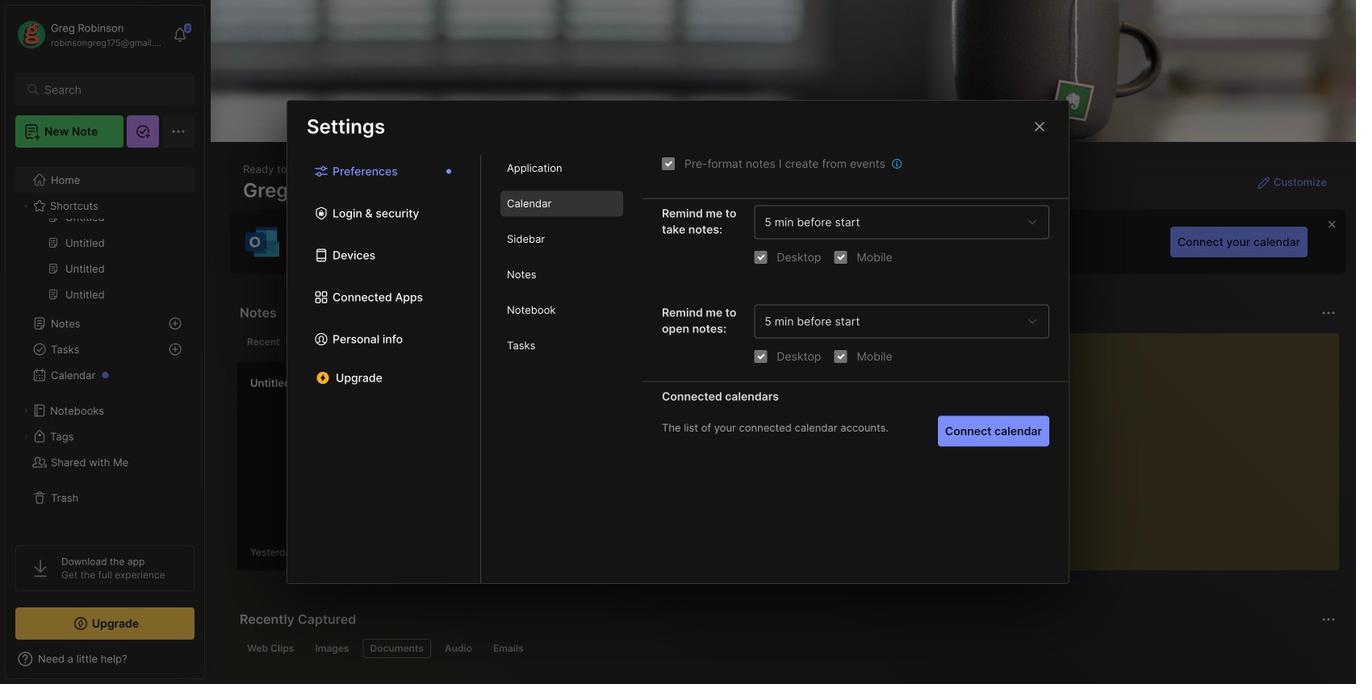 Task type: vqa. For each thing, say whether or not it's contained in the screenshot.
tree
yes



Task type: locate. For each thing, give the bounding box(es) containing it.
tab list
[[287, 155, 481, 584], [481, 155, 643, 584], [240, 333, 959, 352], [240, 639, 1333, 659]]

group
[[15, 58, 194, 317]]

Remind me to take notes: field
[[754, 205, 1049, 239]]

row group
[[237, 362, 1356, 581]]

None search field
[[44, 80, 173, 99]]

Search text field
[[44, 82, 173, 98]]

expand notebooks image
[[21, 406, 31, 416]]

Remind me to open notes: field
[[754, 305, 1049, 339]]

None checkbox
[[662, 157, 675, 170], [834, 251, 847, 264], [754, 350, 767, 363], [662, 157, 675, 170], [834, 251, 847, 264], [754, 350, 767, 363]]

Remind me to open notes: text field
[[765, 315, 1021, 329]]

expand tags image
[[21, 432, 31, 442]]

tree
[[6, 32, 204, 531]]

tab
[[500, 155, 623, 181], [500, 191, 623, 217], [500, 226, 623, 252], [500, 262, 623, 288], [500, 297, 623, 323], [240, 333, 287, 352], [294, 333, 359, 352], [500, 333, 623, 359], [240, 639, 301, 659], [308, 639, 356, 659], [363, 639, 431, 659], [437, 639, 479, 659], [486, 639, 531, 659]]

group inside "tree"
[[15, 58, 194, 317]]

None checkbox
[[754, 251, 767, 264], [834, 350, 847, 363], [754, 251, 767, 264], [834, 350, 847, 363]]



Task type: describe. For each thing, give the bounding box(es) containing it.
main element
[[0, 0, 210, 684]]

none search field inside main element
[[44, 80, 173, 99]]

tree inside main element
[[6, 32, 204, 531]]

Start writing… text field
[[999, 333, 1338, 558]]

close image
[[1030, 117, 1049, 136]]

Remind me to take notes: text field
[[765, 216, 1021, 229]]



